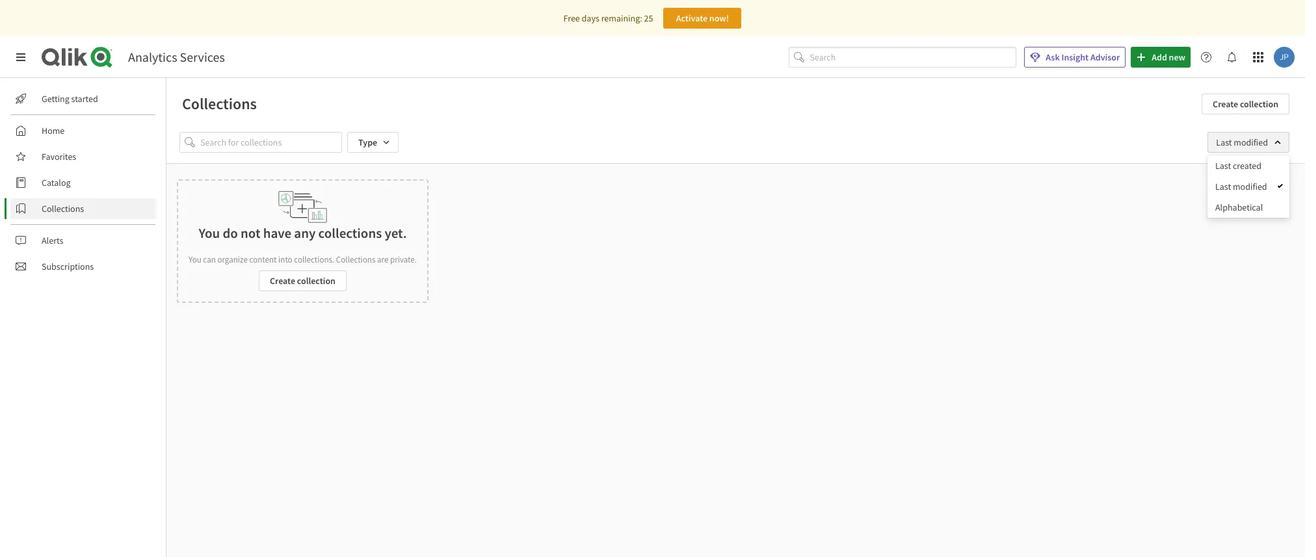 Task type: describe. For each thing, give the bounding box(es) containing it.
have
[[263, 224, 291, 242]]

create collection for the leftmost create collection button
[[270, 275, 336, 287]]

catalog
[[42, 177, 71, 189]]

getting started
[[42, 93, 98, 105]]

days
[[582, 12, 599, 24]]

do
[[223, 224, 238, 242]]

content
[[249, 254, 277, 265]]

free days remaining: 25
[[564, 12, 653, 24]]

navigation pane element
[[0, 83, 166, 282]]

last for last modified option
[[1215, 181, 1231, 192]]

collections
[[318, 224, 382, 242]]

alerts link
[[10, 230, 156, 251]]

getting
[[42, 93, 69, 105]]

activate
[[676, 12, 708, 24]]

favorites link
[[10, 146, 156, 167]]

collections inside navigation pane element
[[42, 203, 84, 215]]

alerts
[[42, 235, 63, 246]]

last created option
[[1208, 155, 1290, 176]]

collections.
[[294, 254, 334, 265]]

searchbar element
[[789, 47, 1017, 68]]

analytics
[[128, 49, 177, 65]]

free
[[564, 12, 580, 24]]

modified for last modified option
[[1233, 181, 1267, 192]]

25
[[644, 12, 653, 24]]

activate now!
[[676, 12, 729, 24]]

subscriptions link
[[10, 256, 156, 277]]

0 horizontal spatial create
[[270, 275, 295, 287]]

collection for the leftmost create collection button
[[297, 275, 336, 287]]

create collection for rightmost create collection button
[[1213, 98, 1279, 110]]

1 horizontal spatial create collection button
[[1202, 94, 1290, 114]]

close sidebar menu image
[[16, 52, 26, 62]]

last modified for last modified option
[[1215, 181, 1267, 192]]

started
[[71, 93, 98, 105]]

advisor
[[1091, 51, 1120, 63]]

collection for rightmost create collection button
[[1240, 98, 1279, 110]]

0 horizontal spatial create collection button
[[259, 271, 347, 291]]

you can organize content into collections. collections are private.
[[189, 254, 417, 265]]

any
[[294, 224, 316, 242]]

are
[[377, 254, 388, 265]]

activate now! link
[[664, 8, 742, 29]]

now!
[[709, 12, 729, 24]]



Task type: locate. For each thing, give the bounding box(es) containing it.
collections link
[[10, 198, 156, 219]]

1 horizontal spatial create
[[1213, 98, 1238, 110]]

you
[[199, 224, 220, 242], [189, 254, 201, 265]]

2 horizontal spatial collections
[[336, 254, 375, 265]]

collections inside create collection element
[[336, 254, 375, 265]]

ask
[[1046, 51, 1060, 63]]

1 horizontal spatial collections
[[182, 94, 257, 114]]

last up last created
[[1216, 137, 1232, 148]]

you for you can organize content into collections. collections are private.
[[189, 254, 201, 265]]

modified
[[1234, 137, 1268, 148], [1233, 181, 1267, 192]]

insight
[[1062, 51, 1089, 63]]

0 vertical spatial create collection
[[1213, 98, 1279, 110]]

1 vertical spatial last modified
[[1215, 181, 1267, 192]]

0 vertical spatial you
[[199, 224, 220, 242]]

0 vertical spatial last
[[1216, 137, 1232, 148]]

alphabetical
[[1215, 202, 1263, 213]]

last left created
[[1215, 160, 1231, 172]]

favorites
[[42, 151, 76, 163]]

1 horizontal spatial create collection
[[1213, 98, 1279, 110]]

list box
[[1208, 155, 1290, 218]]

2 vertical spatial last
[[1215, 181, 1231, 192]]

last modified inside option
[[1215, 181, 1267, 192]]

collection
[[1240, 98, 1279, 110], [297, 275, 336, 287]]

0 vertical spatial create
[[1213, 98, 1238, 110]]

1 vertical spatial create collection button
[[259, 271, 347, 291]]

yet.
[[385, 224, 407, 242]]

last inside 'field'
[[1216, 137, 1232, 148]]

Search text field
[[810, 47, 1017, 68]]

last modified inside 'field'
[[1216, 137, 1268, 148]]

list box containing last created
[[1208, 155, 1290, 218]]

0 horizontal spatial create collection
[[270, 275, 336, 287]]

0 horizontal spatial collections
[[42, 203, 84, 215]]

create
[[1213, 98, 1238, 110], [270, 275, 295, 287]]

1 vertical spatial collections
[[42, 203, 84, 215]]

create down into
[[270, 275, 295, 287]]

not
[[241, 224, 260, 242]]

you do not have any collections yet.
[[199, 224, 407, 242]]

last created
[[1215, 160, 1262, 172]]

collection up last modified 'field'
[[1240, 98, 1279, 110]]

last modified option
[[1208, 176, 1290, 197]]

0 vertical spatial collection
[[1240, 98, 1279, 110]]

create collection button up last modified 'field'
[[1202, 94, 1290, 114]]

1 vertical spatial collection
[[297, 275, 336, 287]]

analytics services element
[[128, 49, 225, 65]]

you left can at the left of the page
[[189, 254, 201, 265]]

last for last modified 'field'
[[1216, 137, 1232, 148]]

remaining:
[[601, 12, 642, 24]]

Search for collections text field
[[200, 132, 342, 153]]

collections
[[182, 94, 257, 114], [42, 203, 84, 215], [336, 254, 375, 265]]

last down last created
[[1215, 181, 1231, 192]]

filters region
[[0, 0, 1305, 557]]

create collection button down you can organize content into collections. collections are private.
[[259, 271, 347, 291]]

0 vertical spatial last modified
[[1216, 137, 1268, 148]]

catalog link
[[10, 172, 156, 193]]

analytics services
[[128, 49, 225, 65]]

create up last modified 'field'
[[1213, 98, 1238, 110]]

subscriptions
[[42, 261, 94, 272]]

create collection up last modified 'field'
[[1213, 98, 1279, 110]]

services
[[180, 49, 225, 65]]

collections left are
[[336, 254, 375, 265]]

create collection button
[[1202, 94, 1290, 114], [259, 271, 347, 291]]

modified inside option
[[1233, 181, 1267, 192]]

ask insight advisor
[[1046, 51, 1120, 63]]

1 vertical spatial last
[[1215, 160, 1231, 172]]

you for you do not have any collections yet.
[[199, 224, 220, 242]]

can
[[203, 254, 216, 265]]

last for last created option
[[1215, 160, 1231, 172]]

collection down collections.
[[297, 275, 336, 287]]

private.
[[390, 254, 417, 265]]

getting started link
[[10, 88, 156, 109]]

0 vertical spatial create collection button
[[1202, 94, 1290, 114]]

1 vertical spatial you
[[189, 254, 201, 265]]

organize
[[217, 254, 248, 265]]

1 vertical spatial create
[[270, 275, 295, 287]]

home link
[[10, 120, 156, 141]]

ask insight advisor button
[[1024, 47, 1126, 68]]

last modified
[[1216, 137, 1268, 148], [1215, 181, 1267, 192]]

1 vertical spatial create collection
[[270, 275, 336, 287]]

modified up last created option
[[1234, 137, 1268, 148]]

modified inside 'field'
[[1234, 137, 1268, 148]]

home
[[42, 125, 65, 137]]

last modified up alphabetical
[[1215, 181, 1267, 192]]

1 vertical spatial modified
[[1233, 181, 1267, 192]]

alphabetical option
[[1208, 197, 1290, 218]]

list box inside filters region
[[1208, 155, 1290, 218]]

last modified for last modified 'field'
[[1216, 137, 1268, 148]]

0 horizontal spatial collection
[[297, 275, 336, 287]]

collections down the services
[[182, 94, 257, 114]]

modified for last modified 'field'
[[1234, 137, 1268, 148]]

0 vertical spatial collections
[[182, 94, 257, 114]]

1 horizontal spatial collection
[[1240, 98, 1279, 110]]

collections down the catalog
[[42, 203, 84, 215]]

modified down last created option
[[1233, 181, 1267, 192]]

into
[[278, 254, 292, 265]]

last
[[1216, 137, 1232, 148], [1215, 160, 1231, 172], [1215, 181, 1231, 192]]

0 vertical spatial modified
[[1234, 137, 1268, 148]]

create collection element
[[177, 179, 429, 303]]

create collection
[[1213, 98, 1279, 110], [270, 275, 336, 287]]

Last modified field
[[1208, 132, 1290, 153]]

2 vertical spatial collections
[[336, 254, 375, 265]]

last modified up last created
[[1216, 137, 1268, 148]]

you left do
[[199, 224, 220, 242]]

created
[[1233, 160, 1262, 172]]

create collection down you can organize content into collections. collections are private.
[[270, 275, 336, 287]]



Task type: vqa. For each thing, say whether or not it's contained in the screenshot.
Collections inside the Create collection ELEMENT
yes



